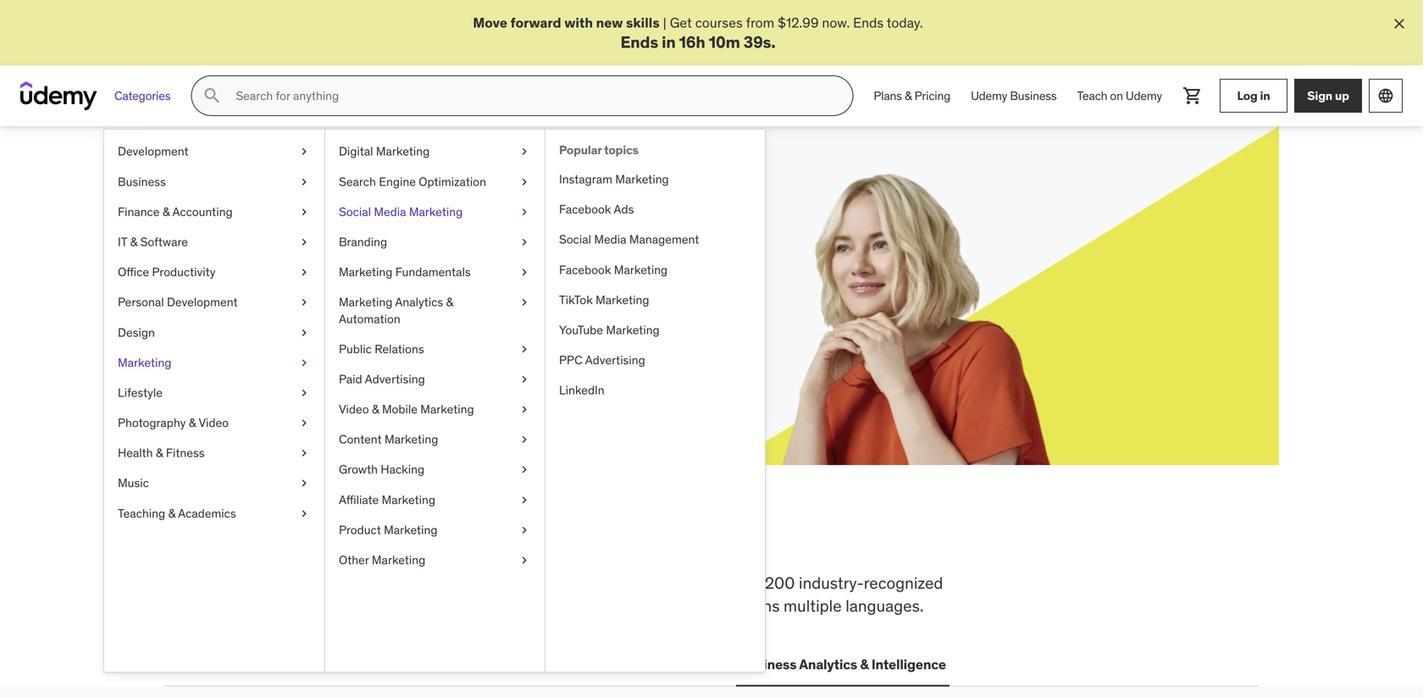 Task type: describe. For each thing, give the bounding box(es) containing it.
facebook ads link
[[546, 195, 765, 225]]

recognized
[[864, 573, 944, 593]]

marketing down 'video & mobile marketing'
[[385, 432, 438, 447]]

facebook marketing link
[[546, 255, 765, 285]]

search engine optimization link
[[325, 167, 545, 197]]

marketing up 'lifestyle'
[[118, 355, 172, 370]]

xsmall image for development
[[297, 143, 311, 160]]

search engine optimization
[[339, 174, 486, 189]]

industry-
[[799, 573, 864, 593]]

management
[[630, 232, 700, 247]]

public
[[339, 341, 372, 357]]

marketing down branding
[[339, 264, 393, 280]]

content marketing link
[[325, 425, 545, 455]]

need
[[446, 517, 527, 561]]

xsmall image for photography & video
[[297, 415, 311, 432]]

marketing inside marketing analytics & automation
[[339, 295, 393, 310]]

leadership
[[425, 656, 495, 673]]

and
[[707, 596, 734, 616]]

development link
[[104, 137, 325, 167]]

pricing
[[915, 88, 951, 103]]

xsmall image for lifestyle
[[297, 385, 311, 401]]

data science
[[516, 656, 598, 673]]

sign
[[1308, 88, 1333, 103]]

xsmall image for affiliate marketing
[[518, 492, 531, 508]]

get
[[670, 14, 692, 31]]

instagram marketing
[[559, 172, 669, 187]]

1 horizontal spatial ends
[[854, 14, 884, 31]]

marketing fundamentals
[[339, 264, 471, 280]]

marketing down the search engine optimization link
[[409, 204, 463, 219]]

submit search image
[[202, 86, 222, 106]]

courses
[[696, 14, 743, 31]]

shopping cart with 0 items image
[[1183, 86, 1204, 106]]

affiliate
[[339, 492, 379, 508]]

facebook ads
[[559, 202, 634, 217]]

plans
[[874, 88, 902, 103]]

web development
[[168, 656, 284, 673]]

it for it & software
[[118, 234, 127, 250]]

youtube marketing
[[559, 322, 660, 338]]

teaching & academics
[[118, 506, 236, 521]]

marketing down 'social media management'
[[614, 262, 668, 277]]

development for web
[[199, 656, 284, 673]]

tiktok marketing link
[[546, 285, 765, 315]]

social media marketing link
[[325, 197, 545, 227]]

all the skills you need in one place
[[164, 517, 729, 561]]

& for accounting
[[163, 204, 170, 219]]

music link
[[104, 468, 325, 499]]

for for workplace
[[707, 573, 727, 593]]

video & mobile marketing link
[[325, 395, 545, 425]]

1 as from the left
[[464, 242, 478, 260]]

social for social media marketing
[[339, 204, 371, 219]]

Search for anything text field
[[233, 82, 833, 110]]

hacking
[[381, 462, 425, 477]]

marketing down affiliate marketing
[[384, 522, 438, 538]]

.
[[772, 32, 776, 52]]

social for social media management
[[559, 232, 592, 247]]

from
[[746, 14, 775, 31]]

video inside video & mobile marketing link
[[339, 402, 369, 417]]

0 vertical spatial business
[[1011, 88, 1057, 103]]

other
[[339, 553, 369, 568]]

affiliate marketing link
[[325, 485, 545, 515]]

xsmall image for design
[[297, 324, 311, 341]]

video inside photography & video link
[[199, 415, 229, 431]]

video & mobile marketing
[[339, 402, 474, 417]]

supports
[[350, 596, 414, 616]]

1 udemy from the left
[[971, 88, 1008, 103]]

forward
[[511, 14, 562, 31]]

log in link
[[1220, 79, 1288, 113]]

xsmall image for video & mobile marketing
[[518, 401, 531, 418]]

intelligence
[[872, 656, 947, 673]]

marketing link
[[104, 348, 325, 378]]

finance & accounting
[[118, 204, 233, 219]]

youtube
[[559, 322, 603, 338]]

automation
[[339, 311, 401, 327]]

marketing analytics & automation link
[[325, 287, 545, 334]]

certifications,
[[164, 596, 262, 616]]

topics,
[[490, 573, 537, 593]]

office productivity link
[[104, 257, 325, 287]]

xsmall image for business
[[297, 174, 311, 190]]

certifications
[[319, 656, 405, 673]]

you
[[379, 517, 439, 561]]

web development button
[[164, 644, 287, 685]]

plans & pricing link
[[864, 76, 961, 116]]

social media marketing element
[[545, 130, 765, 672]]

personal development link
[[104, 287, 325, 318]]

skills inside covering critical workplace skills to technical topics, including prep content for over 200 industry-recognized certifications, our catalog supports well-rounded professional development and spans multiple languages.
[[363, 573, 399, 593]]

xsmall image for personal development
[[297, 294, 311, 311]]

lifestyle link
[[104, 378, 325, 408]]

skills for your future expand your potential with a course for as little as $12.99. sale ends today.
[[225, 200, 525, 279]]

media for marketing
[[374, 204, 406, 219]]

content
[[339, 432, 382, 447]]

fitness
[[166, 446, 205, 461]]

16h 10m 39s
[[679, 32, 772, 52]]

2 udemy from the left
[[1126, 88, 1163, 103]]

media for management
[[594, 232, 627, 247]]

product marketing link
[[325, 515, 545, 545]]

it & software link
[[104, 227, 325, 257]]

course
[[400, 242, 441, 260]]

udemy business link
[[961, 76, 1068, 116]]

in inside 'move forward with new skills | get courses from $12.99 now. ends today. ends in 16h 10m 39s .'
[[662, 32, 676, 52]]

move
[[473, 14, 508, 31]]

teach on udemy link
[[1068, 76, 1173, 116]]

udemy image
[[20, 82, 97, 110]]

data science button
[[512, 644, 602, 685]]

categories button
[[104, 76, 181, 116]]

advertising for ppc advertising
[[585, 353, 646, 368]]

xsmall image for music
[[297, 475, 311, 492]]

engine
[[379, 174, 416, 189]]

|
[[663, 14, 667, 31]]

close image
[[1392, 15, 1409, 32]]

facebook for facebook marketing
[[559, 262, 611, 277]]

xsmall image for growth hacking
[[518, 462, 531, 478]]

it certifications
[[304, 656, 405, 673]]

log
[[1238, 88, 1258, 103]]

development for personal
[[167, 295, 238, 310]]

0 vertical spatial development
[[118, 144, 189, 159]]

ads
[[614, 202, 634, 217]]

xsmall image for marketing fundamentals
[[518, 264, 531, 281]]

$12.99.
[[225, 261, 269, 279]]

teaching
[[118, 506, 165, 521]]

digital marketing link
[[325, 137, 545, 167]]

with inside skills for your future expand your potential with a course for as little as $12.99. sale ends today.
[[361, 242, 386, 260]]

future
[[418, 200, 500, 235]]

well-
[[418, 596, 453, 616]]



Task type: vqa. For each thing, say whether or not it's contained in the screenshot.
Social Media Marketing Element
yes



Task type: locate. For each thing, give the bounding box(es) containing it.
product marketing
[[339, 522, 438, 538]]

languages.
[[846, 596, 924, 616]]

web
[[168, 656, 197, 673]]

xsmall image inside video & mobile marketing link
[[518, 401, 531, 418]]

tiktok
[[559, 292, 593, 308]]

xsmall image for social media marketing
[[518, 204, 531, 220]]

1 vertical spatial with
[[361, 242, 386, 260]]

0 vertical spatial in
[[662, 32, 676, 52]]

0 horizontal spatial udemy
[[971, 88, 1008, 103]]

development
[[609, 596, 703, 616]]

instagram marketing link
[[546, 164, 765, 195]]

xsmall image inside finance & accounting link
[[297, 204, 311, 220]]

advertising inside "link"
[[585, 353, 646, 368]]

growth
[[339, 462, 378, 477]]

xsmall image for office productivity
[[297, 264, 311, 281]]

now.
[[822, 14, 850, 31]]

linkedin
[[559, 383, 605, 398]]

social down facebook ads
[[559, 232, 592, 247]]

0 horizontal spatial video
[[199, 415, 229, 431]]

1 vertical spatial facebook
[[559, 262, 611, 277]]

advertising for paid advertising
[[365, 372, 425, 387]]

marketing analytics & automation
[[339, 295, 454, 327]]

& for software
[[130, 234, 137, 250]]

ppc advertising
[[559, 353, 646, 368]]

& inside button
[[861, 656, 869, 673]]

analytics for business
[[800, 656, 858, 673]]

1 horizontal spatial media
[[594, 232, 627, 247]]

0 vertical spatial your
[[351, 200, 413, 235]]

& inside "link"
[[156, 446, 163, 461]]

analytics down fundamentals
[[395, 295, 443, 310]]

1 horizontal spatial your
[[351, 200, 413, 235]]

it
[[118, 234, 127, 250], [304, 656, 316, 673]]

business down spans
[[740, 656, 797, 673]]

0 horizontal spatial as
[[464, 242, 478, 260]]

1 vertical spatial it
[[304, 656, 316, 673]]

2 horizontal spatial for
[[707, 573, 727, 593]]

facebook down instagram at top
[[559, 202, 611, 217]]

rounded
[[453, 596, 513, 616]]

& for video
[[189, 415, 196, 431]]

1 horizontal spatial in
[[662, 32, 676, 52]]

new
[[596, 14, 623, 31]]

as
[[464, 242, 478, 260], [511, 242, 525, 260]]

data
[[516, 656, 545, 673]]

branding
[[339, 234, 387, 250]]

for up potential
[[306, 200, 346, 235]]

xsmall image for marketing
[[297, 355, 311, 371]]

0 horizontal spatial it
[[118, 234, 127, 250]]

choose a language image
[[1378, 87, 1395, 104]]

teach
[[1078, 88, 1108, 103]]

& right "teaching"
[[168, 506, 176, 521]]

video down lifestyle link
[[199, 415, 229, 431]]

little
[[481, 242, 508, 260]]

business inside "link"
[[118, 174, 166, 189]]

xsmall image
[[297, 174, 311, 190], [518, 234, 531, 251], [297, 264, 311, 281], [518, 371, 531, 388], [518, 401, 531, 418], [518, 432, 531, 448], [297, 445, 311, 462], [518, 462, 531, 478], [297, 475, 311, 492], [518, 552, 531, 569]]

xsmall image for teaching & academics
[[297, 505, 311, 522]]

xsmall image inside public relations "link"
[[518, 341, 531, 358]]

today. right now.
[[887, 14, 924, 31]]

development inside button
[[199, 656, 284, 673]]

2 vertical spatial for
[[707, 573, 727, 593]]

xsmall image inside marketing fundamentals link
[[518, 264, 531, 281]]

xsmall image inside social media marketing link
[[518, 204, 531, 220]]

1 horizontal spatial video
[[339, 402, 369, 417]]

sign up link
[[1295, 79, 1363, 113]]

& for pricing
[[905, 88, 912, 103]]

1 horizontal spatial business
[[740, 656, 797, 673]]

1 facebook from the top
[[559, 202, 611, 217]]

1 horizontal spatial analytics
[[800, 656, 858, 673]]

xsmall image inside design link
[[297, 324, 311, 341]]

xsmall image inside the search engine optimization link
[[518, 174, 531, 190]]

relations
[[375, 341, 424, 357]]

0 horizontal spatial business
[[118, 174, 166, 189]]

& right the health in the bottom left of the page
[[156, 446, 163, 461]]

multiple
[[784, 596, 842, 616]]

1 vertical spatial in
[[1261, 88, 1271, 103]]

analytics down multiple at the bottom right of the page
[[800, 656, 858, 673]]

sign up
[[1308, 88, 1350, 103]]

marketing down 'tiktok marketing' link
[[606, 322, 660, 338]]

1 horizontal spatial it
[[304, 656, 316, 673]]

it inside button
[[304, 656, 316, 673]]

skills up the supports
[[363, 573, 399, 593]]

0 vertical spatial for
[[306, 200, 346, 235]]

xsmall image inside the development link
[[297, 143, 311, 160]]

1 vertical spatial analytics
[[800, 656, 858, 673]]

0 vertical spatial today.
[[887, 14, 924, 31]]

skills inside 'move forward with new skills | get courses from $12.99 now. ends today. ends in 16h 10m 39s .'
[[626, 14, 660, 31]]

our
[[266, 596, 289, 616]]

communication button
[[615, 644, 723, 685]]

2 horizontal spatial business
[[1011, 88, 1057, 103]]

xsmall image inside paid advertising link
[[518, 371, 531, 388]]

with left new
[[565, 14, 593, 31]]

topics
[[604, 143, 639, 158]]

xsmall image inside 'music' link
[[297, 475, 311, 492]]

professional
[[517, 596, 605, 616]]

skills up workplace
[[281, 517, 372, 561]]

xsmall image inside personal development link
[[297, 294, 311, 311]]

media inside 'link'
[[594, 232, 627, 247]]

0 horizontal spatial today.
[[335, 261, 371, 279]]

xsmall image for finance & accounting
[[297, 204, 311, 220]]

business inside button
[[740, 656, 797, 673]]

academics
[[178, 506, 236, 521]]

personal development
[[118, 295, 238, 310]]

facebook for facebook ads
[[559, 202, 611, 217]]

media down engine
[[374, 204, 406, 219]]

log in
[[1238, 88, 1271, 103]]

catalog
[[293, 596, 346, 616]]

1 horizontal spatial social
[[559, 232, 592, 247]]

analytics inside button
[[800, 656, 858, 673]]

xsmall image inside product marketing link
[[518, 522, 531, 539]]

0 vertical spatial analytics
[[395, 295, 443, 310]]

xsmall image inside "teaching & academics" 'link'
[[297, 505, 311, 522]]

1 vertical spatial development
[[167, 295, 238, 310]]

facebook up tiktok
[[559, 262, 611, 277]]

linkedin link
[[546, 376, 765, 406]]

0 vertical spatial facebook
[[559, 202, 611, 217]]

with
[[565, 14, 593, 31], [361, 242, 386, 260]]

0 vertical spatial advertising
[[585, 353, 646, 368]]

business
[[1011, 88, 1057, 103], [118, 174, 166, 189], [740, 656, 797, 673]]

0 vertical spatial with
[[565, 14, 593, 31]]

& right the plans
[[905, 88, 912, 103]]

1 horizontal spatial with
[[565, 14, 593, 31]]

0 vertical spatial media
[[374, 204, 406, 219]]

xsmall image inside the affiliate marketing link
[[518, 492, 531, 508]]

public relations
[[339, 341, 424, 357]]

marketing up facebook ads link
[[616, 172, 669, 187]]

growth hacking
[[339, 462, 425, 477]]

udemy right pricing
[[971, 88, 1008, 103]]

social down search
[[339, 204, 371, 219]]

& up the fitness
[[189, 415, 196, 431]]

0 horizontal spatial media
[[374, 204, 406, 219]]

social inside 'link'
[[559, 232, 592, 247]]

business up finance on the left top of the page
[[118, 174, 166, 189]]

0 horizontal spatial your
[[274, 242, 300, 260]]

youtube marketing link
[[546, 315, 765, 345]]

0 horizontal spatial in
[[534, 517, 567, 561]]

ends right now.
[[854, 14, 884, 31]]

today. inside skills for your future expand your potential with a course for as little as $12.99. sale ends today.
[[335, 261, 371, 279]]

to
[[402, 573, 417, 593]]

business for business
[[118, 174, 166, 189]]

marketing up engine
[[376, 144, 430, 159]]

ends
[[854, 14, 884, 31], [621, 32, 659, 52]]

& for fitness
[[156, 446, 163, 461]]

popular topics
[[559, 143, 639, 158]]

marketing up to
[[372, 553, 426, 568]]

1 horizontal spatial advertising
[[585, 353, 646, 368]]

in up including
[[534, 517, 567, 561]]

xsmall image for search engine optimization
[[518, 174, 531, 190]]

advertising down youtube marketing
[[585, 353, 646, 368]]

development down office productivity link
[[167, 295, 238, 310]]

xsmall image
[[297, 143, 311, 160], [518, 143, 531, 160], [518, 174, 531, 190], [297, 204, 311, 220], [518, 204, 531, 220], [297, 234, 311, 251], [518, 264, 531, 281], [297, 294, 311, 311], [518, 294, 531, 311], [297, 324, 311, 341], [518, 341, 531, 358], [297, 355, 311, 371], [297, 385, 311, 401], [297, 415, 311, 432], [518, 492, 531, 508], [297, 505, 311, 522], [518, 522, 531, 539]]

analytics inside marketing analytics & automation
[[395, 295, 443, 310]]

sale
[[273, 261, 299, 279]]

2 vertical spatial skills
[[363, 573, 399, 593]]

skills
[[225, 200, 301, 235]]

xsmall image inside office productivity link
[[297, 264, 311, 281]]

it left certifications
[[304, 656, 316, 673]]

& inside 'link'
[[168, 506, 176, 521]]

& down marketing fundamentals link
[[446, 295, 454, 310]]

for up fundamentals
[[444, 242, 461, 260]]

1 horizontal spatial udemy
[[1126, 88, 1163, 103]]

social media management
[[559, 232, 700, 247]]

& left intelligence
[[861, 656, 869, 673]]

xsmall image inside it & software link
[[297, 234, 311, 251]]

in right log
[[1261, 88, 1271, 103]]

xsmall image inside marketing analytics & automation link
[[518, 294, 531, 311]]

marketing up "automation"
[[339, 295, 393, 310]]

& for mobile
[[372, 402, 379, 417]]

development right web
[[199, 656, 284, 673]]

xsmall image for it & software
[[297, 234, 311, 251]]

xsmall image inside photography & video link
[[297, 415, 311, 432]]

design link
[[104, 318, 325, 348]]

for for your
[[444, 242, 461, 260]]

& for academics
[[168, 506, 176, 521]]

it for it certifications
[[304, 656, 316, 673]]

2 facebook from the top
[[559, 262, 611, 277]]

xsmall image inside digital marketing link
[[518, 143, 531, 160]]

xsmall image for digital marketing
[[518, 143, 531, 160]]

as right the little
[[511, 242, 525, 260]]

& right finance on the left top of the page
[[163, 204, 170, 219]]

& left mobile
[[372, 402, 379, 417]]

popular
[[559, 143, 602, 158]]

marketing down hacking
[[382, 492, 436, 508]]

1 vertical spatial business
[[118, 174, 166, 189]]

1 vertical spatial social
[[559, 232, 592, 247]]

place
[[640, 517, 729, 561]]

your up the sale
[[274, 242, 300, 260]]

udemy
[[971, 88, 1008, 103], [1126, 88, 1163, 103]]

xsmall image inside other marketing link
[[518, 552, 531, 569]]

analytics for marketing
[[395, 295, 443, 310]]

1 horizontal spatial today.
[[887, 14, 924, 31]]

for up and
[[707, 573, 727, 593]]

1 vertical spatial today.
[[335, 261, 371, 279]]

2 as from the left
[[511, 242, 525, 260]]

leadership button
[[422, 644, 499, 685]]

xsmall image inside growth hacking link
[[518, 462, 531, 478]]

business left teach
[[1011, 88, 1057, 103]]

ppc
[[559, 353, 583, 368]]

a
[[389, 242, 397, 260]]

including
[[541, 573, 607, 593]]

it up office
[[118, 234, 127, 250]]

2 vertical spatial business
[[740, 656, 797, 673]]

xsmall image inside marketing link
[[297, 355, 311, 371]]

music
[[118, 476, 149, 491]]

lifestyle
[[118, 385, 163, 400]]

0 horizontal spatial for
[[306, 200, 346, 235]]

workplace
[[285, 573, 359, 593]]

0 vertical spatial skills
[[626, 14, 660, 31]]

on
[[1111, 88, 1124, 103]]

xsmall image inside health & fitness "link"
[[297, 445, 311, 462]]

xsmall image for branding
[[518, 234, 531, 251]]

2 horizontal spatial in
[[1261, 88, 1271, 103]]

1 vertical spatial media
[[594, 232, 627, 247]]

media up facebook marketing
[[594, 232, 627, 247]]

advertising down relations
[[365, 372, 425, 387]]

& up office
[[130, 234, 137, 250]]

0 horizontal spatial analytics
[[395, 295, 443, 310]]

0 horizontal spatial ends
[[621, 32, 659, 52]]

personal
[[118, 295, 164, 310]]

your up "a"
[[351, 200, 413, 235]]

development down categories "dropdown button"
[[118, 144, 189, 159]]

xsmall image for product marketing
[[518, 522, 531, 539]]

1 vertical spatial for
[[444, 242, 461, 260]]

xsmall image for public relations
[[518, 341, 531, 358]]

photography
[[118, 415, 186, 431]]

skills left |
[[626, 14, 660, 31]]

xsmall image inside 'business' "link"
[[297, 174, 311, 190]]

facebook
[[559, 202, 611, 217], [559, 262, 611, 277]]

social media marketing
[[339, 204, 463, 219]]

xsmall image for paid advertising
[[518, 371, 531, 388]]

0 horizontal spatial social
[[339, 204, 371, 219]]

video down paid
[[339, 402, 369, 417]]

office
[[118, 264, 149, 280]]

& inside marketing analytics & automation
[[446, 295, 454, 310]]

1 vertical spatial advertising
[[365, 372, 425, 387]]

with inside 'move forward with new skills | get courses from $12.99 now. ends today. ends in 16h 10m 39s .'
[[565, 14, 593, 31]]

product
[[339, 522, 381, 538]]

paid
[[339, 372, 362, 387]]

critical
[[233, 573, 281, 593]]

xsmall image for content marketing
[[518, 432, 531, 448]]

2 vertical spatial development
[[199, 656, 284, 673]]

1 horizontal spatial for
[[444, 242, 461, 260]]

1 horizontal spatial as
[[511, 242, 525, 260]]

0 horizontal spatial advertising
[[365, 372, 425, 387]]

xsmall image for other marketing
[[518, 552, 531, 569]]

udemy right on
[[1126, 88, 1163, 103]]

xsmall image for marketing analytics & automation
[[518, 294, 531, 311]]

0 vertical spatial it
[[118, 234, 127, 250]]

ends down new
[[621, 32, 659, 52]]

xsmall image inside branding link
[[518, 234, 531, 251]]

as left the little
[[464, 242, 478, 260]]

1 vertical spatial skills
[[281, 517, 372, 561]]

marketing down paid advertising link
[[421, 402, 474, 417]]

business for business analytics & intelligence
[[740, 656, 797, 673]]

digital
[[339, 144, 373, 159]]

with left "a"
[[361, 242, 386, 260]]

0 horizontal spatial with
[[361, 242, 386, 260]]

1 vertical spatial your
[[274, 242, 300, 260]]

xsmall image for health & fitness
[[297, 445, 311, 462]]

xsmall image inside the content marketing link
[[518, 432, 531, 448]]

move forward with new skills | get courses from $12.99 now. ends today. ends in 16h 10m 39s .
[[473, 14, 924, 52]]

for inside covering critical workplace skills to technical topics, including prep content for over 200 industry-recognized certifications, our catalog supports well-rounded professional development and spans multiple languages.
[[707, 573, 727, 593]]

growth hacking link
[[325, 455, 545, 485]]

design
[[118, 325, 155, 340]]

prep
[[611, 573, 644, 593]]

today. down branding
[[335, 261, 371, 279]]

for
[[306, 200, 346, 235], [444, 242, 461, 260], [707, 573, 727, 593]]

in down |
[[662, 32, 676, 52]]

200
[[765, 573, 795, 593]]

0 vertical spatial social
[[339, 204, 371, 219]]

in inside log in link
[[1261, 88, 1271, 103]]

xsmall image inside lifestyle link
[[297, 385, 311, 401]]

categories
[[114, 88, 171, 103]]

today. inside 'move forward with new skills | get courses from $12.99 now. ends today. ends in 16h 10m 39s .'
[[887, 14, 924, 31]]

2 vertical spatial in
[[534, 517, 567, 561]]

marketing down facebook marketing
[[596, 292, 650, 308]]

technical
[[421, 573, 486, 593]]

photography & video link
[[104, 408, 325, 438]]



